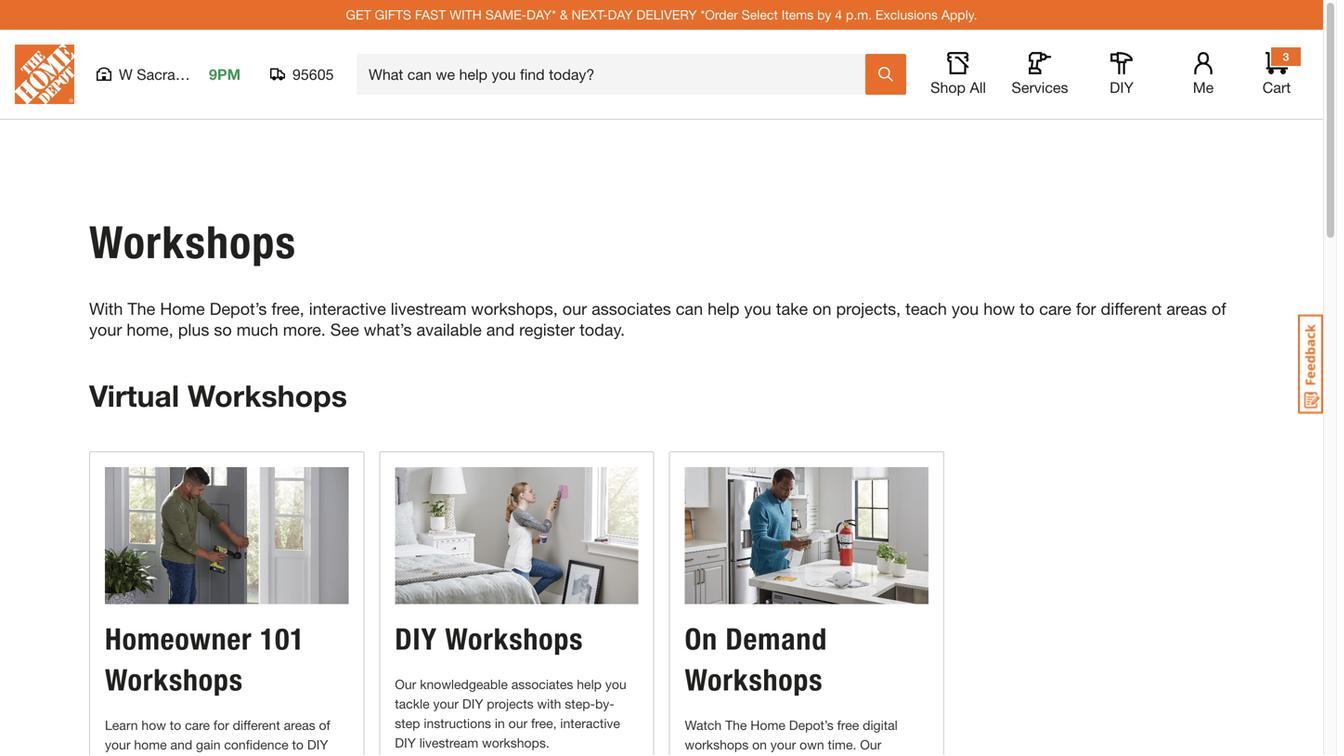 Task type: locate. For each thing, give the bounding box(es) containing it.
workshops down 'homeowner'
[[105, 662, 243, 698]]

how right teach
[[984, 299, 1015, 319]]

your
[[89, 319, 122, 339], [433, 696, 459, 711], [105, 737, 130, 752], [771, 737, 796, 752]]

the inside watch the home depot's free digital workshops on your own time. ou
[[725, 717, 747, 733]]

me button
[[1174, 52, 1233, 97]]

workshops up projects
[[445, 621, 583, 657]]

cart
[[1263, 78, 1291, 96]]

1 vertical spatial livestream
[[419, 735, 478, 750]]

0 horizontal spatial different
[[233, 717, 280, 733]]

on inside with the home depot's free, interactive livestream workshops, our associates can help you take on projects, teach you how to care for different areas of your home, plus so much more. see what's available and register today.
[[813, 299, 832, 319]]

me
[[1193, 78, 1214, 96]]

with the home depot's free, interactive livestream workshops, our associates can help you take on projects, teach you how to care for different areas of your home, plus so much more. see what's available and register today.
[[89, 299, 1226, 339]]

for
[[1076, 299, 1096, 319], [214, 717, 229, 733]]

help inside the our knowledgeable associates help you tackle your diy projects with step-by- step instructions in our free, interactive diy livestream workshops.
[[577, 677, 602, 692]]

day
[[608, 7, 633, 22]]

1 vertical spatial our
[[509, 716, 528, 731]]

on right workshops
[[752, 737, 767, 752]]

to inside with the home depot's free, interactive livestream workshops, our associates can help you take on projects, teach you how to care for different areas of your home, plus so much more. see what's available and register today.
[[1020, 299, 1035, 319]]

can
[[676, 299, 703, 319]]

free, inside the our knowledgeable associates help you tackle your diy projects with step-by- step instructions in our free, interactive diy livestream workshops.
[[531, 716, 557, 731]]

home
[[160, 299, 205, 319], [751, 717, 786, 733]]

help up step-
[[577, 677, 602, 692]]

0 horizontal spatial the
[[128, 299, 155, 319]]

0 vertical spatial on
[[813, 299, 832, 319]]

the
[[128, 299, 155, 319], [725, 717, 747, 733]]

2 vertical spatial to
[[292, 737, 304, 752]]

with
[[537, 696, 561, 711]]

shop all
[[931, 78, 986, 96]]

our inside with the home depot's free, interactive livestream workshops, our associates can help you take on projects, teach you how to care for different areas of your home, plus so much more. see what's available and register today.
[[563, 299, 587, 319]]

1 horizontal spatial our
[[563, 299, 587, 319]]

1 horizontal spatial care
[[1039, 299, 1072, 319]]

1 vertical spatial to
[[170, 717, 181, 733]]

home inside watch the home depot's free digital workshops on your own time. ou
[[751, 717, 786, 733]]

0 horizontal spatial how
[[142, 717, 166, 733]]

1 vertical spatial the
[[725, 717, 747, 733]]

1 horizontal spatial to
[[292, 737, 304, 752]]

1 vertical spatial depot's
[[789, 717, 834, 733]]

1 horizontal spatial for
[[1076, 299, 1096, 319]]

0 vertical spatial livestream
[[391, 299, 467, 319]]

depot's up the so
[[210, 299, 267, 319]]

see
[[330, 319, 359, 339]]

watch
[[685, 717, 722, 733]]

0 horizontal spatial of
[[319, 717, 330, 733]]

your up instructions
[[433, 696, 459, 711]]

how up home
[[142, 717, 166, 733]]

diy up our
[[395, 621, 437, 657]]

own
[[800, 737, 824, 752]]

home
[[134, 737, 167, 752]]

1 vertical spatial associates
[[511, 677, 573, 692]]

0 horizontal spatial our
[[509, 716, 528, 731]]

cart 3
[[1263, 50, 1291, 96]]

so
[[214, 319, 232, 339]]

our
[[563, 299, 587, 319], [509, 716, 528, 731]]

depot's
[[210, 299, 267, 319], [789, 717, 834, 733]]

free, down with
[[531, 716, 557, 731]]

0 horizontal spatial you
[[605, 677, 627, 692]]

0 horizontal spatial interactive
[[309, 299, 386, 319]]

you inside the our knowledgeable associates help you tackle your diy projects with step-by- step instructions in our free, interactive diy livestream workshops.
[[605, 677, 627, 692]]

livestream
[[391, 299, 467, 319], [419, 735, 478, 750]]

you left take
[[744, 299, 772, 319]]

0 vertical spatial interactive
[[309, 299, 386, 319]]

diy down knowledgeable at bottom
[[462, 696, 483, 711]]

0 horizontal spatial areas
[[284, 717, 315, 733]]

shop
[[931, 78, 966, 96]]

0 vertical spatial areas
[[1167, 299, 1207, 319]]

workshops up plus
[[89, 215, 296, 269]]

w
[[119, 65, 133, 83]]

all
[[970, 78, 986, 96]]

on right take
[[813, 299, 832, 319]]

delivery
[[636, 7, 697, 22]]

0 vertical spatial different
[[1101, 299, 1162, 319]]

your inside watch the home depot's free digital workshops on your own time. ou
[[771, 737, 796, 752]]

confidence
[[224, 737, 288, 752]]

interactive down step-
[[560, 716, 620, 731]]

kitchen fire extinguisher with easy mount bracket, 10 b:c, dry chemical, one-time use image
[[685, 467, 928, 604]]

101
[[260, 621, 305, 657]]

1 vertical spatial help
[[577, 677, 602, 692]]

of inside the 'learn how to care for different areas of your home and gain confidence to di'
[[319, 717, 330, 733]]

depot's inside watch the home depot's free digital workshops on your own time. ou
[[789, 717, 834, 733]]

by
[[817, 7, 832, 22]]

2 horizontal spatial to
[[1020, 299, 1035, 319]]

w sacramento 9pm
[[119, 65, 241, 83]]

depot's up the own
[[789, 717, 834, 733]]

to
[[1020, 299, 1035, 319], [170, 717, 181, 733], [292, 737, 304, 752]]

0 vertical spatial home
[[160, 299, 205, 319]]

0 vertical spatial care
[[1039, 299, 1072, 319]]

4
[[835, 7, 842, 22]]

1 vertical spatial on
[[752, 737, 767, 752]]

you
[[744, 299, 772, 319], [952, 299, 979, 319], [605, 677, 627, 692]]

on
[[813, 299, 832, 319], [752, 737, 767, 752]]

your left the own
[[771, 737, 796, 752]]

and left gain
[[170, 737, 192, 752]]

0 vertical spatial free,
[[272, 299, 304, 319]]

1 horizontal spatial you
[[744, 299, 772, 319]]

the inside with the home depot's free, interactive livestream workshops, our associates can help you take on projects, teach you how to care for different areas of your home, plus so much more. see what's available and register today.
[[128, 299, 155, 319]]

associates inside with the home depot's free, interactive livestream workshops, our associates can help you take on projects, teach you how to care for different areas of your home, plus so much more. see what's available and register today.
[[592, 299, 671, 319]]

0 vertical spatial for
[[1076, 299, 1096, 319]]

3
[[1283, 50, 1289, 63]]

free
[[837, 717, 859, 733]]

1 horizontal spatial areas
[[1167, 299, 1207, 319]]

services
[[1012, 78, 1068, 96]]

depot's inside with the home depot's free, interactive livestream workshops, our associates can help you take on projects, teach you how to care for different areas of your home, plus so much more. see what's available and register today.
[[210, 299, 267, 319]]

1 horizontal spatial interactive
[[560, 716, 620, 731]]

free, up more.
[[272, 299, 304, 319]]

0 vertical spatial our
[[563, 299, 587, 319]]

1 vertical spatial of
[[319, 717, 330, 733]]

1 horizontal spatial on
[[813, 299, 832, 319]]

gifts
[[375, 7, 411, 22]]

care inside the 'learn how to care for different areas of your home and gain confidence to di'
[[185, 717, 210, 733]]

0 vertical spatial help
[[708, 299, 740, 319]]

your inside the our knowledgeable associates help you tackle your diy projects with step-by- step instructions in our free, interactive diy livestream workshops.
[[433, 696, 459, 711]]

depot's for free,
[[210, 299, 267, 319]]

1 horizontal spatial free,
[[531, 716, 557, 731]]

your down with
[[89, 319, 122, 339]]

0 vertical spatial depot's
[[210, 299, 267, 319]]

and down workshops,
[[486, 319, 515, 339]]

1 vertical spatial free,
[[531, 716, 557, 731]]

how
[[984, 299, 1015, 319], [142, 717, 166, 733]]

help right can
[[708, 299, 740, 319]]

of
[[1212, 299, 1226, 319], [319, 717, 330, 733]]

1 vertical spatial different
[[233, 717, 280, 733]]

1 vertical spatial care
[[185, 717, 210, 733]]

1 horizontal spatial help
[[708, 299, 740, 319]]

feedback link image
[[1298, 314, 1323, 414]]

and inside the 'learn how to care for different areas of your home and gain confidence to di'
[[170, 737, 192, 752]]

1 vertical spatial interactive
[[560, 716, 620, 731]]

free,
[[272, 299, 304, 319], [531, 716, 557, 731]]

0 vertical spatial of
[[1212, 299, 1226, 319]]

1 vertical spatial and
[[170, 737, 192, 752]]

interactive inside the our knowledgeable associates help you tackle your diy projects with step-by- step instructions in our free, interactive diy livestream workshops.
[[560, 716, 620, 731]]

take
[[776, 299, 808, 319]]

2 horizontal spatial you
[[952, 299, 979, 319]]

What can we help you find today? search field
[[369, 55, 865, 94]]

1 horizontal spatial different
[[1101, 299, 1162, 319]]

livestream down instructions
[[419, 735, 478, 750]]

0 horizontal spatial depot's
[[210, 299, 267, 319]]

associates up today.
[[592, 299, 671, 319]]

help
[[708, 299, 740, 319], [577, 677, 602, 692]]

0 vertical spatial to
[[1020, 299, 1035, 319]]

workshops inside on demand workshops
[[685, 662, 823, 698]]

next-
[[572, 7, 608, 22]]

1 horizontal spatial and
[[486, 319, 515, 339]]

on
[[685, 621, 718, 657]]

0 vertical spatial and
[[486, 319, 515, 339]]

diy
[[1110, 78, 1134, 96], [395, 621, 437, 657], [462, 696, 483, 711], [395, 735, 416, 750]]

0 horizontal spatial help
[[577, 677, 602, 692]]

1 horizontal spatial the
[[725, 717, 747, 733]]

with
[[89, 299, 123, 319]]

diy left me
[[1110, 78, 1134, 96]]

digital
[[863, 717, 898, 733]]

0 horizontal spatial care
[[185, 717, 210, 733]]

1 horizontal spatial of
[[1212, 299, 1226, 319]]

you right teach
[[952, 299, 979, 319]]

interactive
[[309, 299, 386, 319], [560, 716, 620, 731]]

the for with
[[128, 299, 155, 319]]

0 vertical spatial how
[[984, 299, 1015, 319]]

0 vertical spatial associates
[[592, 299, 671, 319]]

0 horizontal spatial home
[[160, 299, 205, 319]]

care inside with the home depot's free, interactive livestream workshops, our associates can help you take on projects, teach you how to care for different areas of your home, plus so much more. see what's available and register today.
[[1039, 299, 1072, 319]]

1 horizontal spatial associates
[[592, 299, 671, 319]]

associates
[[592, 299, 671, 319], [511, 677, 573, 692]]

the up home,
[[128, 299, 155, 319]]

step
[[395, 716, 420, 731]]

livestream inside the our knowledgeable associates help you tackle your diy projects with step-by- step instructions in our free, interactive diy livestream workshops.
[[419, 735, 478, 750]]

what's
[[364, 319, 412, 339]]

0 horizontal spatial for
[[214, 717, 229, 733]]

you up by-
[[605, 677, 627, 692]]

0 horizontal spatial and
[[170, 737, 192, 752]]

diy down 'step'
[[395, 735, 416, 750]]

1 vertical spatial for
[[214, 717, 229, 733]]

home right watch
[[751, 717, 786, 733]]

your down learn
[[105, 737, 130, 752]]

1 horizontal spatial how
[[984, 299, 1015, 319]]

1 horizontal spatial home
[[751, 717, 786, 733]]

workshops down demand
[[685, 662, 823, 698]]

areas
[[1167, 299, 1207, 319], [284, 717, 315, 733]]

our right in on the bottom of page
[[509, 716, 528, 731]]

livestream up 'available'
[[391, 299, 467, 319]]

home inside with the home depot's free, interactive livestream workshops, our associates can help you take on projects, teach you how to care for different areas of your home, plus so much more. see what's available and register today.
[[160, 299, 205, 319]]

1 vertical spatial home
[[751, 717, 786, 733]]

by-
[[595, 696, 615, 711]]

0 horizontal spatial on
[[752, 737, 767, 752]]

belleview venetian bronze single cylinder door handleset with cove door knob featuring smartkey security image
[[105, 467, 348, 604]]

and
[[486, 319, 515, 339], [170, 737, 192, 752]]

1 horizontal spatial depot's
[[789, 717, 834, 733]]

home up plus
[[160, 299, 205, 319]]

workshops
[[89, 215, 296, 269], [188, 378, 347, 413], [445, 621, 583, 657], [105, 662, 243, 698], [685, 662, 823, 698]]

1 vertical spatial areas
[[284, 717, 315, 733]]

the up workshops
[[725, 717, 747, 733]]

learn
[[105, 717, 138, 733]]

1 vertical spatial how
[[142, 717, 166, 733]]

care
[[1039, 299, 1072, 319], [185, 717, 210, 733]]

interactive up see
[[309, 299, 386, 319]]

0 horizontal spatial free,
[[272, 299, 304, 319]]

0 horizontal spatial associates
[[511, 677, 573, 692]]

associates up with
[[511, 677, 573, 692]]

how inside with the home depot's free, interactive livestream workshops, our associates can help you take on projects, teach you how to care for different areas of your home, plus so much more. see what's available and register today.
[[984, 299, 1015, 319]]

9pm
[[209, 65, 241, 83]]

0 vertical spatial the
[[128, 299, 155, 319]]

shop all button
[[929, 52, 988, 97]]

our up today.
[[563, 299, 587, 319]]



Task type: describe. For each thing, give the bounding box(es) containing it.
much
[[237, 319, 278, 339]]

available
[[416, 319, 482, 339]]

for inside with the home depot's free, interactive livestream workshops, our associates can help you take on projects, teach you how to care for different areas of your home, plus so much more. see what's available and register today.
[[1076, 299, 1096, 319]]

your inside the 'learn how to care for different areas of your home and gain confidence to di'
[[105, 737, 130, 752]]

knowledgeable
[[420, 677, 508, 692]]

sacramento
[[137, 65, 217, 83]]

workshops inside 'homeowner 101 workshops'
[[105, 662, 243, 698]]

step-
[[565, 696, 595, 711]]

instructions
[[424, 716, 491, 731]]

same-
[[485, 7, 527, 22]]

*order
[[701, 7, 738, 22]]

interactive inside with the home depot's free, interactive livestream workshops, our associates can help you take on projects, teach you how to care for different areas of your home, plus so much more. see what's available and register today.
[[309, 299, 386, 319]]

exclusions
[[876, 7, 938, 22]]

for inside the 'learn how to care for different areas of your home and gain confidence to di'
[[214, 717, 229, 733]]

our inside the our knowledgeable associates help you tackle your diy projects with step-by- step instructions in our free, interactive diy livestream workshops.
[[509, 716, 528, 731]]

tackle
[[395, 696, 430, 711]]

in
[[495, 716, 505, 731]]

diy inside button
[[1110, 78, 1134, 96]]

watch the home depot's free digital workshops on your own time. ou
[[685, 717, 916, 755]]

of inside with the home depot's free, interactive livestream workshops, our associates can help you take on projects, teach you how to care for different areas of your home, plus so much more. see what's available and register today.
[[1212, 299, 1226, 319]]

teach
[[906, 299, 947, 319]]

2 in. flex putty knife image
[[395, 467, 638, 604]]

projects
[[487, 696, 534, 711]]

virtual
[[89, 378, 179, 413]]

virtual workshops
[[89, 378, 347, 413]]

our knowledgeable associates help you tackle your diy projects with step-by- step instructions in our free, interactive diy livestream workshops.
[[395, 677, 627, 750]]

fast
[[415, 7, 446, 22]]

home for with
[[160, 299, 205, 319]]

select
[[742, 7, 778, 22]]

95605
[[293, 65, 334, 83]]

different inside the 'learn how to care for different areas of your home and gain confidence to di'
[[233, 717, 280, 733]]

workshops
[[685, 737, 749, 752]]

today.
[[580, 319, 625, 339]]

depot's for free
[[789, 717, 834, 733]]

register
[[519, 319, 575, 339]]

0 horizontal spatial to
[[170, 717, 181, 733]]

associates inside the our knowledgeable associates help you tackle your diy projects with step-by- step instructions in our free, interactive diy livestream workshops.
[[511, 677, 573, 692]]

get
[[346, 7, 371, 22]]

diy workshops
[[395, 621, 583, 657]]

more.
[[283, 319, 326, 339]]

demand
[[726, 621, 827, 657]]

workshops.
[[482, 735, 550, 750]]

help inside with the home depot's free, interactive livestream workshops, our associates can help you take on projects, teach you how to care for different areas of your home, plus so much more. see what's available and register today.
[[708, 299, 740, 319]]

apply.
[[942, 7, 977, 22]]

the for watch
[[725, 717, 747, 733]]

how inside the 'learn how to care for different areas of your home and gain confidence to di'
[[142, 717, 166, 733]]

homeowner
[[105, 621, 252, 657]]

home for watch
[[751, 717, 786, 733]]

areas inside with the home depot's free, interactive livestream workshops, our associates can help you take on projects, teach you how to care for different areas of your home, plus so much more. see what's available and register today.
[[1167, 299, 1207, 319]]

and inside with the home depot's free, interactive livestream workshops, our associates can help you take on projects, teach you how to care for different areas of your home, plus so much more. see what's available and register today.
[[486, 319, 515, 339]]

&
[[560, 7, 568, 22]]

95605 button
[[270, 65, 334, 84]]

on inside watch the home depot's free digital workshops on your own time. ou
[[752, 737, 767, 752]]

diy button
[[1092, 52, 1152, 97]]

on demand workshops
[[685, 621, 827, 698]]

gain
[[196, 737, 221, 752]]

time.
[[828, 737, 857, 752]]

free, inside with the home depot's free, interactive livestream workshops, our associates can help you take on projects, teach you how to care for different areas of your home, plus so much more. see what's available and register today.
[[272, 299, 304, 319]]

projects,
[[836, 299, 901, 319]]

our
[[395, 677, 416, 692]]

livestream inside with the home depot's free, interactive livestream workshops, our associates can help you take on projects, teach you how to care for different areas of your home, plus so much more. see what's available and register today.
[[391, 299, 467, 319]]

services button
[[1010, 52, 1070, 97]]

your inside with the home depot's free, interactive livestream workshops, our associates can help you take on projects, teach you how to care for different areas of your home, plus so much more. see what's available and register today.
[[89, 319, 122, 339]]

with
[[450, 7, 482, 22]]

the home depot logo image
[[15, 45, 74, 104]]

different inside with the home depot's free, interactive livestream workshops, our associates can help you take on projects, teach you how to care for different areas of your home, plus so much more. see what's available and register today.
[[1101, 299, 1162, 319]]

get gifts fast with same-day* & next-day delivery *order select items by 4 p.m. exclusions apply.
[[346, 7, 977, 22]]

p.m.
[[846, 7, 872, 22]]

home,
[[127, 319, 173, 339]]

day*
[[527, 7, 556, 22]]

learn how to care for different areas of your home and gain confidence to di
[[105, 717, 347, 755]]

items
[[782, 7, 814, 22]]

workshops down the much
[[188, 378, 347, 413]]

homeowner 101 workshops
[[105, 621, 305, 698]]

plus
[[178, 319, 209, 339]]

workshops,
[[471, 299, 558, 319]]

areas inside the 'learn how to care for different areas of your home and gain confidence to di'
[[284, 717, 315, 733]]



Task type: vqa. For each thing, say whether or not it's contained in the screenshot.
the leftmost To
yes



